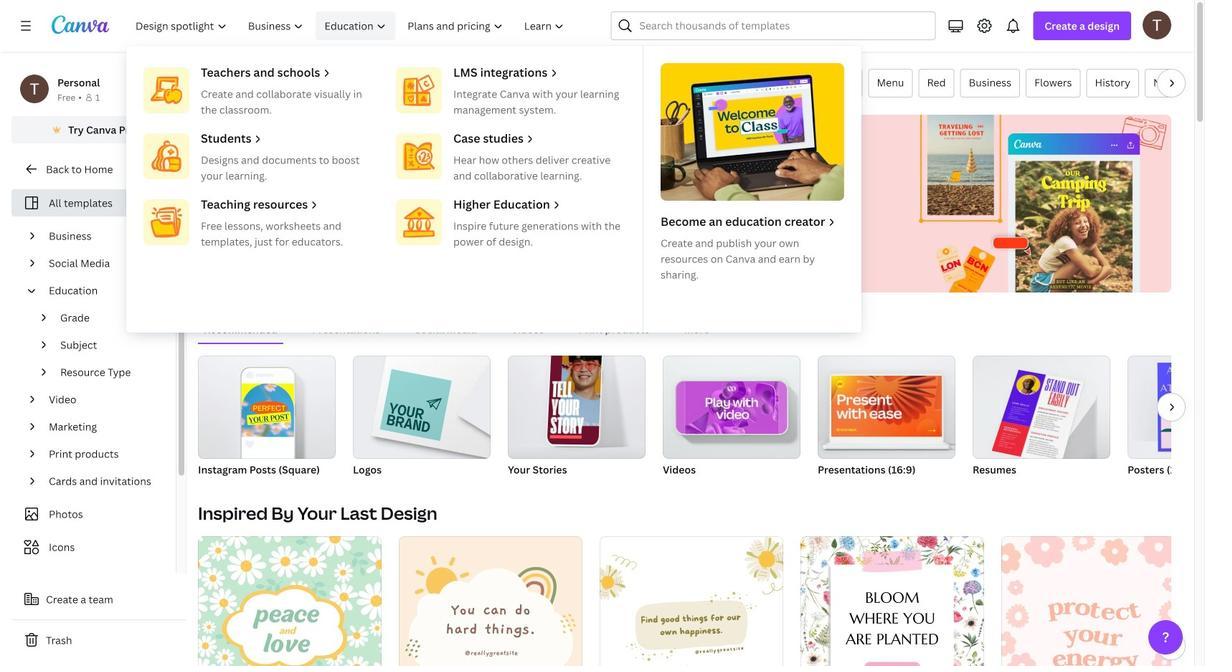 Task type: vqa. For each thing, say whether or not it's contained in the screenshot.
Poster (18 × 24 in Portrait) image
yes



Task type: describe. For each thing, give the bounding box(es) containing it.
Search search field
[[640, 12, 927, 39]]

yellow beige cute quote instagram post image
[[399, 537, 583, 667]]

top level navigation element
[[126, 11, 862, 333]]

beige green cute minimalist quote instagram post image
[[600, 537, 784, 667]]



Task type: locate. For each thing, give the bounding box(es) containing it.
resume image
[[973, 356, 1111, 459], [992, 370, 1084, 465]]

instagram post (square) image
[[198, 356, 336, 459], [242, 384, 294, 437]]

pink bold colorful illustration flowers quote instagram post image
[[1002, 537, 1186, 667]]

menu
[[126, 46, 862, 333]]

None search field
[[611, 11, 936, 40]]

yellow and light green cute floral quote peace and love instagram post image
[[198, 537, 382, 667]]

terry turtle image
[[1143, 11, 1172, 39]]

poster (18 × 24 in portrait) image
[[1128, 356, 1206, 459], [1158, 363, 1206, 452]]

logo image
[[353, 356, 491, 459], [380, 369, 452, 441]]

trendy travel templates image
[[905, 115, 1172, 293]]

video image
[[663, 356, 801, 459], [685, 382, 779, 434]]

pretty floral border spring quote instagram post image
[[801, 537, 985, 667]]

your story image
[[547, 347, 602, 445], [508, 356, 646, 459]]

presentation (16:9) image
[[818, 356, 956, 459], [832, 376, 942, 437]]



